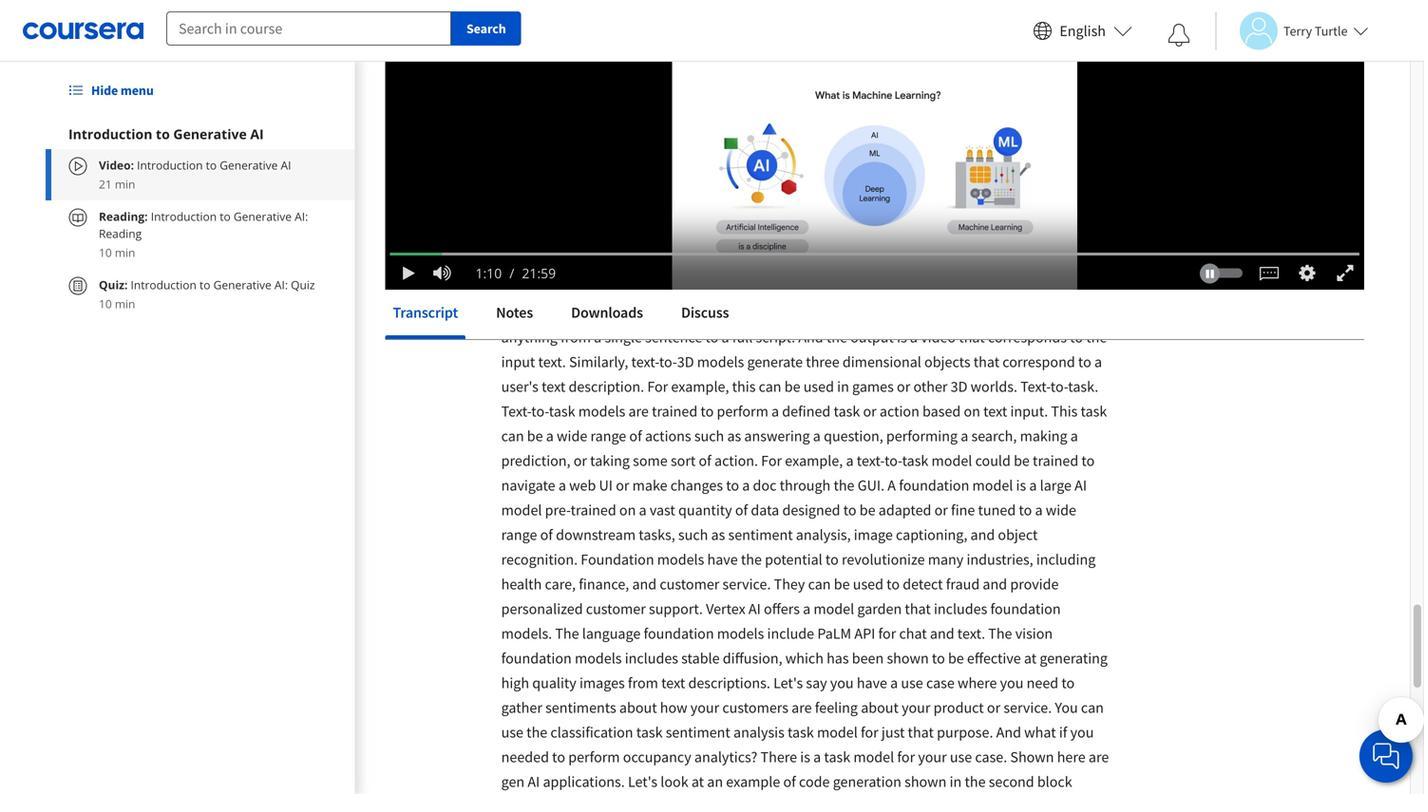 Task type: locate. For each thing, give the bounding box(es) containing it.
0 vertical spatial example,
[[691, 229, 749, 248]]

introduction down introduction to generative ai at top
[[137, 157, 203, 173]]

2 vertical spatial example,
[[785, 451, 843, 470]]

a inside the input text can be anything from a single sentence
[[594, 328, 602, 347]]

0 horizontal spatial text.
[[538, 352, 566, 371]]

data down training
[[645, 130, 673, 149]]

models down description. button
[[578, 402, 625, 421]]

introduction inside dropdown button
[[68, 125, 152, 143]]

a inside but with access to a browser based prompt, you, the user,
[[897, 130, 905, 149]]

these
[[777, 204, 815, 223]]

1 vertical spatial shown
[[887, 649, 929, 668]]

0 horizontal spatial in
[[631, 56, 643, 75]]

the inside you can use the classification task sentiment analysis task
[[526, 723, 547, 742]]

3d up 'or action based on text input.' button
[[951, 377, 968, 396]]

1 horizontal spatial includes
[[934, 599, 987, 618]]

output inside and it can be used to control the output of the model
[[501, 56, 545, 75]]

a inside for example, translation from one language to another. text-to-image. text-to-image models are trained on a large set of images,
[[733, 254, 741, 273]]

0 vertical spatial description.
[[501, 278, 577, 297]]

a inside tuned to a wide range of downstream tasks,
[[1035, 501, 1043, 520]]

text up corresponds
[[1002, 303, 1026, 322]]

or
[[897, 377, 910, 396], [863, 402, 877, 421], [574, 451, 587, 470], [616, 476, 629, 495], [934, 501, 948, 520], [987, 698, 1000, 717]]

0 horizontal spatial one
[[653, 278, 677, 297]]

text-
[[773, 180, 803, 199], [851, 180, 881, 199], [1019, 229, 1049, 248], [501, 254, 531, 273], [865, 278, 895, 297], [1048, 278, 1078, 297], [1020, 377, 1050, 396], [501, 402, 531, 421]]

it up process in the top of the page
[[926, 31, 935, 50]]

to inside introduction to generative ai: reading
[[220, 209, 231, 224]]

to- down 'illustrations'
[[881, 180, 899, 199]]

you can use the classification task sentiment analysis task
[[501, 698, 1104, 742]]

0 horizontal spatial have
[[707, 550, 738, 569]]

to- down user's
[[531, 402, 549, 421]]

models inside such as sentiment analysis, image captioning, and object recognition. foundation models have the potential to revolutionize many industries, including health care, finance, and customer service. they can be used to detect fraud and provide personalized customer support. vertex ai offers a model garden that
[[657, 550, 704, 569]]

of inside this task can be a wide range of actions
[[629, 427, 642, 446]]

say
[[806, 674, 827, 693]]

2 vertical spatial data
[[751, 501, 779, 520]]

are inside for example, translation from one language to another. text-to-image. text-to-image models are trained on a large set of images,
[[641, 254, 662, 273]]

0 vertical spatial data
[[686, 105, 715, 124]]

on the training data that you have fed into it.
[[590, 105, 874, 124]]

model
[[587, 56, 628, 75], [688, 180, 728, 199], [932, 451, 972, 470], [972, 476, 1013, 495], [501, 501, 542, 520], [814, 599, 854, 618], [817, 723, 858, 742], [853, 748, 894, 767]]

sentiment inside you can use the classification task sentiment analysis task
[[666, 723, 730, 742]]

1 vertical spatial have
[[707, 550, 738, 569]]

a prompt that will generate the desired output
[[501, 56, 1100, 100]]

1 horizontal spatial range
[[590, 427, 626, 446]]

0 vertical spatial perform
[[717, 402, 768, 421]]

2 horizontal spatial based
[[1032, 155, 1070, 174]]

to right needed
[[552, 748, 565, 767]]

these models are trained to learn the mapping button
[[777, 204, 1073, 223]]

as up action.
[[727, 427, 741, 446]]

0 vertical spatial let's
[[773, 674, 803, 693]]

from inside the input text can be anything from a single sentence
[[560, 328, 591, 347]]

but
[[780, 130, 803, 149]]

another.
[[963, 229, 1016, 248]]

models inside "text-to- video models aim to generate a video representation"
[[539, 303, 586, 322]]

a up mentioned,
[[1013, 56, 1021, 75]]

it inside and it can be used to control the output of the model
[[926, 31, 935, 50]]

example, for for
[[785, 451, 843, 470]]

will
[[501, 81, 524, 100]]

can up prediction,
[[501, 427, 524, 446]]

3d down sentence
[[677, 352, 694, 371]]

shown inside we've shown illustrations of the types of input based upon data.
[[778, 155, 820, 174]]

0 horizontal spatial at
[[691, 772, 704, 791]]

based up types
[[963, 130, 1001, 149]]

let's
[[773, 674, 803, 693], [628, 772, 657, 791]]

0 vertical spatial with
[[806, 130, 834, 149]]

to- down sentence
[[659, 352, 677, 371]]

to down introduction to generative ai dropdown button
[[206, 157, 217, 173]]

example, down output.
[[691, 229, 749, 248]]

to up correspond
[[1070, 328, 1083, 347]]

min down quiz:
[[115, 296, 135, 312]]

to up task.
[[1078, 352, 1091, 371]]

0 vertical spatial such
[[694, 427, 724, 446]]

2 vertical spatial output
[[850, 328, 894, 347]]

1 vertical spatial image
[[854, 525, 893, 544]]

0 horizontal spatial image
[[549, 254, 588, 273]]

used inside the description. for example, this can be used in games or other 3d worlds. text-to-task. text-to-task models are trained to perform a defined task or action based on text input.
[[803, 377, 834, 396]]

it for can
[[926, 31, 935, 50]]

desired
[[609, 81, 657, 100]]

to- inside "text-to- video models aim to generate a video representation"
[[1078, 278, 1096, 297]]

text-to-video and text-to-3d. button
[[865, 278, 1048, 297]]

1 horizontal spatial gen
[[1058, 81, 1081, 100]]

2 horizontal spatial output
[[850, 328, 894, 347]]

corresponds
[[988, 328, 1067, 347]]

vast
[[650, 501, 675, 520]]

from right images
[[628, 674, 658, 693]]

1 vertical spatial let's
[[628, 772, 657, 791]]

foundation
[[581, 550, 654, 569]]

mute image
[[430, 264, 454, 283]]

gen for shown here are gen ai applications.
[[501, 772, 525, 791]]

to inside the description. for example, this can be used in games or other 3d worlds. text-to-task. text-to-task models are trained to perform a defined task or action based on text input.
[[701, 402, 714, 421]]

example, inside the description. for example, this can be used in games or other 3d worlds. text-to-task. text-to-task models are trained to perform a defined task or action based on text input.
[[671, 377, 729, 396]]

let's inside which has been shown to be effective at generating high quality images from text descriptions. let's say you have a use case where
[[773, 674, 803, 693]]

introduction down video: introduction to generative ai 21 min
[[151, 209, 217, 224]]

and up you, at the right
[[1052, 105, 1076, 124]]

through the gui. button
[[780, 476, 888, 495]]

can inside the input text can be anything from a single sentence
[[1029, 303, 1052, 322]]

0 vertical spatial service.
[[723, 575, 771, 594]]

1 horizontal spatial the
[[938, 303, 962, 322]]

a
[[888, 476, 896, 495]]

a inside the each captioned with a short text description.
[[1000, 254, 1007, 273]]

can inside the description. for example, this can be used in games or other 3d worlds. text-to-task. text-to-task models are trained to perform a defined task or action based on text input.
[[759, 377, 781, 396]]

ai down needed
[[528, 772, 540, 791]]

21
[[99, 176, 112, 192]]

to inside and what if you needed to perform occupancy analytics?
[[552, 748, 565, 767]]

and produces a text output. these models are trained to learn the mapping
[[600, 204, 1073, 223]]

1 horizontal spatial wide
[[1046, 501, 1076, 520]]

used inside and it can be used to control the output of the model
[[983, 31, 1014, 50]]

prompt design is the process of creating button
[[758, 56, 1013, 75]]

user,
[[501, 155, 532, 174]]

ai inside the a foundation model is a large ai model pre-trained
[[1075, 476, 1087, 495]]

used up creating
[[983, 31, 1014, 50]]

a down making on the bottom
[[1029, 476, 1037, 495]]

that down english
[[1074, 56, 1100, 75]]

and for if
[[996, 723, 1021, 742]]

video: introduction to generative ai 21 min
[[99, 157, 291, 192]]

to down similarly, text-to-3d models generate
[[701, 402, 714, 421]]

trained inside could be trained to navigate a web ui or make changes to a doc
[[1033, 451, 1078, 470]]

1 horizontal spatial text-
[[857, 451, 885, 470]]

1 vertical spatial includes
[[625, 649, 678, 668]]

for example, this can be used in games or other 3d worlds. button
[[647, 377, 1020, 396]]

gen inside as previously mentioned, gen ai depends a lot
[[1058, 81, 1081, 100]]

1 horizontal spatial have
[[773, 105, 804, 124]]

a inside and the output is a video that corresponds to the input text.
[[910, 328, 918, 347]]

content.
[[681, 155, 734, 174]]

answering
[[744, 427, 810, 446]]

a inside as previously mentioned, gen ai depends a lot
[[559, 105, 567, 124]]

video inside and the output is a video that corresponds to the input text.
[[921, 328, 956, 347]]

turtle
[[1315, 22, 1348, 39]]

based up natural
[[1032, 155, 1070, 174]]

gen down needed
[[501, 772, 525, 791]]

gen down prompt
[[1058, 81, 1081, 100]]

in left games
[[837, 377, 849, 396]]

1 vertical spatial example,
[[671, 377, 729, 396]]

customer
[[660, 575, 719, 594], [586, 599, 646, 618]]

text inside text-to-text models take a natural language input
[[899, 180, 923, 199]]

is up object on the bottom
[[1016, 476, 1026, 495]]

1 vertical spatial description.
[[569, 377, 644, 396]]

translation
[[752, 229, 821, 248]]

0 horizontal spatial wide
[[557, 427, 587, 446]]

2 10 from the top
[[99, 296, 112, 312]]

1 horizontal spatial at
[[1024, 649, 1037, 668]]

1 horizontal spatial based
[[963, 130, 1001, 149]]

downloads button
[[563, 290, 651, 335]]

on a vast quantity of data designed to be adapted or fine button
[[619, 501, 978, 520]]

introduction
[[68, 125, 152, 143], [137, 157, 203, 173], [151, 209, 217, 224], [131, 277, 197, 293]]

1 horizontal spatial it
[[926, 31, 935, 50]]

task up code
[[824, 748, 850, 767]]

can
[[938, 31, 961, 50], [535, 155, 557, 174], [1029, 303, 1052, 322], [759, 377, 781, 396], [501, 427, 524, 446], [808, 575, 831, 594], [1081, 698, 1104, 717]]

gui.
[[858, 476, 885, 495]]

to- down each
[[895, 278, 913, 297]]

creating
[[958, 56, 1010, 75]]

the inside the input text can be anything from a single sentence
[[938, 303, 962, 322]]

a inside this task can be a wide range of actions
[[546, 427, 554, 446]]

model for just that purpose. button
[[817, 723, 996, 742]]

0 vertical spatial wide
[[557, 427, 587, 446]]

achieve
[[783, 278, 832, 297]]

to a full script.
[[705, 328, 798, 347]]

1 vertical spatial sentiment
[[666, 723, 730, 742]]

0 vertical spatial ai:
[[295, 209, 308, 224]]

on inside the description. for example, this can be used in games or other 3d worlds. text-to-task. text-to-task models are trained to perform a defined task or action based on text input.
[[964, 402, 980, 421]]

text-to-text. button
[[773, 180, 851, 199]]

introduction inside video: introduction to generative ai 21 min
[[137, 157, 203, 173]]

0 vertical spatial image
[[549, 254, 588, 273]]

0 vertical spatial includes
[[934, 599, 987, 618]]

0 vertical spatial large
[[750, 81, 782, 100]]

large inside for example, translation from one language to another. text-to-image. text-to-image models are trained on a large set of images,
[[744, 254, 775, 273]]

10
[[99, 245, 112, 260], [99, 296, 112, 312]]

range up taking
[[590, 427, 626, 446]]

2 min from the top
[[115, 245, 135, 260]]

quiz:
[[99, 277, 128, 293]]

3 min from the top
[[115, 296, 135, 312]]

and inside and it analyzes the patterns and structures of the input data
[[874, 105, 899, 124]]

can up creating
[[938, 31, 961, 50]]

0 horizontal spatial service.
[[723, 575, 771, 594]]

wide inside tuned to a wide range of downstream tasks,
[[1046, 501, 1076, 520]]

shown inside shown in the second block
[[905, 772, 947, 791]]

captioning,
[[896, 525, 967, 544]]

your up associated
[[619, 155, 648, 174]]

1 horizontal spatial use
[[901, 674, 923, 693]]

a up object on the bottom
[[1035, 501, 1043, 520]]

1 vertical spatial in
[[837, 377, 849, 396]]

one up each
[[858, 229, 882, 248]]

0 horizontal spatial it
[[902, 105, 911, 124]]

2 vertical spatial in
[[950, 772, 962, 791]]

0 horizontal spatial about
[[619, 698, 657, 717]]

can inside you can use the classification task sentiment analysis task
[[1081, 698, 1104, 717]]

needed
[[501, 748, 549, 767]]

output inside "a prompt that will generate the desired output"
[[660, 81, 703, 100]]

a inside text-to-text models take a natural language input
[[1006, 180, 1014, 199]]

have up but
[[773, 105, 804, 124]]

trained down making on the bottom
[[1033, 451, 1078, 470]]

purpose.
[[937, 723, 993, 742]]

each captioned with a short text description.
[[501, 254, 1071, 297]]

min
[[115, 176, 135, 192], [115, 245, 135, 260], [115, 296, 135, 312]]

models up diffusion,
[[717, 624, 764, 643]]

and for can
[[898, 31, 923, 50]]

actions
[[645, 427, 691, 446]]

based inside the description. for example, this can be used in games or other 3d worlds. text-to-task. text-to-task models are trained to perform a defined task or action based on text input.
[[922, 402, 961, 421]]

1 vertical spatial 3d
[[951, 377, 968, 396]]

input up user's
[[501, 352, 535, 371]]

make
[[632, 476, 667, 495]]

1 vertical spatial based
[[1032, 155, 1070, 174]]

input inside we've shown illustrations of the types of input based upon data.
[[995, 155, 1029, 174]]

0 vertical spatial range
[[590, 427, 626, 446]]

to inside but with access to a browser based prompt, you, the user,
[[881, 130, 894, 149]]

a left case in the bottom of the page
[[890, 674, 898, 693]]

1 horizontal spatial with
[[969, 254, 997, 273]]

types.
[[731, 180, 770, 199]]

foundation down models.
[[501, 649, 572, 668]]

where
[[958, 674, 997, 693]]

0 vertical spatial text.
[[820, 180, 848, 199]]

1 vertical spatial wide
[[1046, 501, 1076, 520]]

1 vertical spatial use
[[501, 723, 523, 742]]

that inside "a prompt that will generate the desired output"
[[1074, 56, 1100, 75]]

ai down introduction to generative ai dropdown button
[[281, 157, 291, 173]]

text up search,
[[983, 402, 1007, 421]]

text up "how"
[[661, 674, 685, 693]]

1 vertical spatial service.
[[1003, 698, 1052, 717]]

2 horizontal spatial text-
[[979, 278, 1007, 297]]

0 horizontal spatial gen
[[501, 772, 525, 791]]

look
[[661, 772, 688, 791]]

on down make in the bottom of the page
[[619, 501, 636, 520]]

1 vertical spatial 10
[[99, 296, 112, 312]]

2 vertical spatial text-
[[857, 451, 885, 470]]

range inside this task can be a wide range of actions
[[590, 427, 626, 446]]

there
[[761, 748, 797, 767]]

control
[[1033, 31, 1078, 50]]

includes down fraud
[[934, 599, 987, 618]]

0 horizontal spatial for
[[647, 377, 668, 396]]

the for input
[[938, 303, 962, 322]]

1 about from the left
[[619, 698, 657, 717]]

diffusion,
[[723, 649, 782, 668]]

with inside the each captioned with a short text description.
[[969, 254, 997, 273]]

for up text-to-task models are trained to perform a defined task button
[[647, 377, 668, 396]]

1 vertical spatial min
[[115, 245, 135, 260]]

in inside the description. for example, this can be used in games or other 3d worlds. text-to-task. text-to-task models are trained to perform a defined task or action based on text input.
[[837, 377, 849, 396]]

to inside and it can be used to control the output of the model
[[1017, 31, 1030, 50]]

from inside which has been shown to be effective at generating high quality images from text descriptions. let's say you have a use case where
[[628, 674, 658, 693]]

user's
[[501, 377, 539, 396]]

text. inside and the output is a video that corresponds to the input text.
[[538, 352, 566, 371]]

menu
[[121, 82, 154, 99]]

1 horizontal spatial ai:
[[295, 209, 308, 224]]

show notifications image
[[1168, 24, 1190, 47]]

1 vertical spatial such
[[678, 525, 708, 544]]

ai
[[1084, 81, 1096, 100], [250, 125, 264, 143], [281, 157, 291, 173], [1075, 476, 1087, 495], [749, 599, 761, 618], [528, 772, 540, 791]]

to right access
[[881, 130, 894, 149]]

models.
[[501, 624, 552, 643]]

a
[[646, 56, 654, 75], [1013, 56, 1021, 75], [740, 81, 747, 100], [559, 105, 567, 124], [897, 130, 905, 149], [1006, 180, 1014, 199], [689, 204, 697, 223], [733, 254, 741, 273], [1000, 254, 1007, 273], [691, 303, 699, 322], [594, 328, 602, 347], [722, 328, 729, 347], [910, 328, 918, 347], [1094, 352, 1102, 371], [771, 402, 779, 421], [546, 427, 554, 446], [813, 427, 821, 446], [961, 427, 968, 446], [1070, 427, 1078, 446], [846, 451, 854, 470], [558, 476, 566, 495], [742, 476, 750, 495], [1029, 476, 1037, 495], [639, 501, 647, 520], [1035, 501, 1043, 520], [803, 599, 811, 618], [890, 674, 898, 693], [813, 748, 821, 767]]

text. down anything
[[538, 352, 566, 371]]

your right "how"
[[690, 698, 719, 717]]

ai left offers
[[749, 599, 761, 618]]

code
[[799, 772, 830, 791]]

use left case in the bottom of the page
[[901, 674, 923, 693]]

analytics?
[[694, 748, 757, 767]]

in a variety of ways. prompt design is the process of creating
[[631, 56, 1013, 75]]

1 vertical spatial gen
[[501, 772, 525, 791]]

models up for example, translation from one language to another. button on the top of the page
[[818, 204, 865, 223]]

quiz: introduction to generative ai: quiz 10 min
[[99, 277, 315, 312]]

includes foundation models.
[[501, 599, 1061, 643]]

0 horizontal spatial as
[[711, 525, 725, 544]]

language inside for example, translation from one language to another. text-to-image. text-to-image models are trained on a large set of images,
[[885, 229, 943, 248]]

10 down quiz:
[[99, 296, 112, 312]]

how
[[660, 698, 687, 717]]

models
[[926, 180, 973, 199], [818, 204, 865, 223], [591, 254, 638, 273], [539, 303, 586, 322], [697, 352, 744, 371], [578, 402, 625, 421], [657, 550, 704, 569], [717, 624, 764, 643], [575, 649, 622, 668]]

0 vertical spatial sentiment
[[728, 525, 793, 544]]

to right 'aim'
[[616, 303, 630, 322]]

ai inside as previously mentioned, gen ai depends a lot
[[1084, 81, 1096, 100]]

0 horizontal spatial text-
[[631, 352, 659, 371]]

2 vertical spatial based
[[922, 402, 961, 421]]

as for sentiment
[[711, 525, 725, 544]]

for inside the description. for example, this can be used in games or other 3d worlds. text-to-task. text-to-task models are trained to perform a defined task or action based on text input.
[[647, 377, 668, 396]]

you inside and what if you needed to perform occupancy analytics?
[[1070, 723, 1094, 742]]

on up diffusion is one method used to achieve this. button
[[714, 254, 730, 273]]

and
[[898, 31, 923, 50], [874, 105, 899, 124], [798, 328, 823, 347], [996, 723, 1021, 742]]

such as answering a question, performing a search,
[[694, 427, 1020, 446]]

lot
[[570, 105, 587, 124]]

a up the answering
[[771, 402, 779, 421]]

0 horizontal spatial data
[[645, 130, 673, 149]]

use down purpose.
[[950, 748, 972, 767]]

task.
[[1068, 377, 1098, 396]]

/
[[509, 264, 514, 282]]

0 vertical spatial shown
[[778, 155, 820, 174]]

a inside which has been shown to be effective at generating high quality images from text descriptions. let's say you have a use case where
[[890, 674, 898, 693]]

and for analyzes
[[874, 105, 899, 124]]

ai up you, at the right
[[1084, 81, 1096, 100]]

1 vertical spatial customer
[[586, 599, 646, 618]]

based down other
[[922, 402, 961, 421]]

text- left 3d.
[[979, 278, 1007, 297]]

is up code
[[800, 748, 810, 767]]

a left short
[[1000, 254, 1007, 273]]

0 vertical spatial 10
[[99, 245, 112, 260]]

1 horizontal spatial customer
[[660, 575, 719, 594]]

foundation up vision
[[990, 599, 1061, 618]]

the down text-to-video and text-to-3d. button on the top right of page
[[938, 303, 962, 322]]

and down industries, on the right bottom
[[983, 575, 1007, 594]]

you right if
[[1070, 723, 1094, 742]]

shown down but
[[778, 155, 820, 174]]

about down let's say you have a use case where button
[[861, 698, 899, 717]]

to- inside text-to-text models take a natural language input
[[881, 180, 899, 199]]

generative
[[173, 125, 247, 143], [220, 157, 278, 173], [234, 209, 292, 224], [213, 277, 271, 293]]

0 horizontal spatial ai:
[[274, 277, 288, 293]]

description. inside the description. for example, this can be used in games or other 3d worlds. text-to-task. text-to-task models are trained to perform a defined task or action based on text input.
[[569, 377, 644, 396]]

shown down 'palm api for chat and text.' button
[[887, 649, 929, 668]]

be inside the input text can be anything from a single sentence
[[1055, 303, 1071, 322]]

0 vertical spatial as
[[727, 427, 741, 446]]

full
[[732, 328, 753, 347]]

one
[[858, 229, 882, 248], [653, 278, 677, 297]]

to up you at the right of page
[[1061, 674, 1075, 693]]

2 vertical spatial min
[[115, 296, 135, 312]]

shown down the there is a task model for your use case. button
[[905, 772, 947, 791]]

to inside which has been shown to be effective at generating high quality images from text descriptions. let's say you have a use case where
[[932, 649, 945, 668]]

to
[[1017, 31, 1030, 50], [156, 125, 170, 143], [881, 130, 894, 149], [206, 157, 217, 173], [940, 204, 954, 223], [220, 209, 231, 224], [947, 229, 960, 248], [200, 277, 210, 293], [767, 278, 780, 297], [616, 303, 630, 322], [705, 328, 719, 347], [1070, 328, 1083, 347], [1078, 352, 1091, 371], [701, 402, 714, 421], [1081, 451, 1095, 470], [726, 476, 739, 495], [843, 501, 857, 520], [1019, 501, 1032, 520], [825, 550, 839, 569], [886, 575, 900, 594], [932, 649, 945, 668], [1061, 674, 1075, 693], [552, 748, 565, 767]]

input down prompt,
[[995, 155, 1029, 174]]

to inside video: introduction to generative ai 21 min
[[206, 157, 217, 173]]

image
[[549, 254, 588, 273], [854, 525, 893, 544]]

1 horizontal spatial 3d
[[951, 377, 968, 396]]

such up sort
[[694, 427, 724, 446]]

1 horizontal spatial as
[[727, 427, 741, 446]]

that up "and thus learns." button
[[718, 105, 744, 124]]

or inside making a prediction, or taking some sort of action.
[[574, 451, 587, 470]]

models up diffusion
[[591, 254, 638, 273]]

1 horizontal spatial output
[[660, 81, 703, 100]]

a left vast
[[639, 501, 647, 520]]

input inside text-to-text models take a natural language input
[[563, 204, 597, 223]]

3d.
[[1025, 278, 1045, 297]]

be up case in the bottom of the page
[[948, 649, 964, 668]]

such inside such as sentiment analysis, image captioning, and object recognition. foundation models have the potential to revolutionize many industries, including health care, finance, and customer service. they can be used to detect fraud and provide personalized customer support. vertex ai offers a model garden that
[[678, 525, 708, 544]]

and for output
[[798, 328, 823, 347]]

1 vertical spatial it
[[902, 105, 911, 124]]

generate up "lot"
[[527, 81, 582, 100]]

0 vertical spatial based
[[963, 130, 1001, 149]]

based inside but with access to a browser based prompt, you, the user,
[[963, 130, 1001, 149]]

text inside which has been shown to be effective at generating high quality images from text descriptions. let's say you have a use case where
[[661, 674, 685, 693]]

input down text-to-video and text-to-3d. button on the top right of page
[[965, 303, 999, 322]]

1 vertical spatial as
[[711, 525, 725, 544]]

1 horizontal spatial perform
[[717, 402, 768, 421]]

let's look at an example of code generation
[[628, 772, 905, 791]]

wide up prediction,
[[557, 427, 587, 446]]

is inside and the output is a video that corresponds to the input text.
[[897, 328, 907, 347]]

at
[[1024, 649, 1037, 668], [691, 772, 704, 791]]

in down purpose.
[[950, 772, 962, 791]]

analyzes
[[914, 105, 969, 124]]

prompt,
[[1004, 130, 1056, 149]]

to-
[[803, 180, 820, 199], [881, 180, 899, 199], [1049, 229, 1067, 248], [531, 254, 549, 273], [895, 278, 913, 297], [1007, 278, 1025, 297], [1078, 278, 1096, 297], [659, 352, 677, 371], [1050, 377, 1068, 396], [531, 402, 549, 421], [884, 451, 902, 470]]

sentiments
[[545, 698, 616, 717]]

2 vertical spatial large
[[1040, 476, 1072, 495]]

foundation up fine
[[899, 476, 969, 495]]

trained inside the a foundation model is a large ai model pre-trained
[[571, 501, 616, 520]]

be inside such as sentiment analysis, image captioning, and object recognition. foundation models have the potential to revolutionize many industries, including health care, finance, and customer service. they can be used to detect fraud and provide personalized customer support. vertex ai offers a model garden that
[[834, 575, 850, 594]]

1 vertical spatial large
[[744, 254, 775, 273]]

0 vertical spatial it
[[926, 31, 935, 50]]

2 about from the left
[[861, 698, 899, 717]]

models left 'aim'
[[539, 303, 586, 322]]

sentence
[[645, 328, 702, 347]]

and thus learns.
[[676, 130, 780, 149]]

1 min from the top
[[115, 176, 135, 192]]

0 vertical spatial one
[[858, 229, 882, 248]]

0 vertical spatial gen
[[1058, 81, 1081, 100]]

foundation inside the a foundation model is a large ai model pre-trained
[[899, 476, 969, 495]]

text inside the each captioned with a short text description.
[[1047, 254, 1071, 273]]



Task type: vqa. For each thing, say whether or not it's contained in the screenshot.
Programming Foundations in C and C++ Carousel Element
no



Task type: describe. For each thing, give the bounding box(es) containing it.
your down model for just that purpose. button
[[918, 748, 947, 767]]

which has been shown to be effective at generating high quality images from text descriptions. let's say you have a use case where
[[501, 649, 1108, 693]]

a inside "text-to- video models aim to generate a video representation"
[[691, 303, 699, 322]]

types
[[941, 155, 976, 174]]

0 horizontal spatial customer
[[586, 599, 646, 618]]

text down here are the associated model types. text-to-text. at top
[[700, 204, 724, 223]]

2 horizontal spatial data
[[751, 501, 779, 520]]

generate down script.
[[747, 352, 803, 371]]

a left variety
[[646, 56, 654, 75]]

objects
[[924, 352, 970, 371]]

gen for as previously mentioned, gen ai depends a lot
[[1058, 81, 1081, 100]]

such for sentiment
[[678, 525, 708, 544]]

output inside and the output is a video that corresponds to the input text.
[[850, 328, 894, 347]]

and it can be used to control the output of the model button
[[501, 31, 1102, 75]]

task up question,
[[834, 402, 860, 421]]

product
[[933, 698, 984, 717]]

that inside and the output is a video that corresponds to the input text.
[[959, 328, 985, 347]]

a up code
[[813, 748, 821, 767]]

generate inside "a prompt that will generate the desired output"
[[527, 81, 582, 100]]

pre-
[[545, 501, 571, 520]]

video down diffusion is one method used to achieve this. button
[[702, 303, 737, 322]]

the for vision
[[988, 624, 1012, 643]]

to left learn
[[940, 204, 954, 223]]

models inside for example, translation from one language to another. text-to-image. text-to-image models are trained on a large set of images,
[[591, 254, 638, 273]]

input.
[[1010, 402, 1048, 421]]

1 horizontal spatial service.
[[1003, 698, 1052, 717]]

generative inside introduction to generative ai: reading
[[234, 209, 292, 224]]

a inside making a prediction, or taking some sort of action.
[[1070, 427, 1078, 446]]

reading:
[[99, 209, 151, 224]]

but with access to a browser based prompt, you, the user,
[[501, 130, 1110, 174]]

to inside "text-to- video models aim to generate a video representation"
[[616, 303, 630, 322]]

from a large language model.
[[706, 81, 894, 100]]

be down gui.
[[860, 501, 875, 520]]

you inside which has been shown to be effective at generating high quality images from text descriptions. let's say you have a use case where
[[830, 674, 854, 693]]

the input text can be anything from a single sentence button
[[501, 303, 1071, 347]]

models inside text-to-text models take a natural language input
[[926, 180, 973, 199]]

just
[[882, 723, 905, 742]]

such as sentiment analysis, image captioning, and object button
[[678, 525, 1038, 544]]

for right api
[[878, 624, 896, 643]]

2 vertical spatial text.
[[957, 624, 985, 643]]

aim
[[589, 303, 613, 322]]

to up such as sentiment analysis, image captioning, and object button
[[843, 501, 857, 520]]

text inside three dimensional objects that correspond to a user's text
[[542, 377, 565, 396]]

and down foundation
[[632, 575, 657, 594]]

such as sentiment analysis, image captioning, and object recognition. foundation models have the potential to revolutionize many industries, including health care, finance, and customer service. they can be used to detect fraud and provide personalized customer support. vertex ai offers a model garden that
[[501, 525, 1096, 618]]

of inside for example, translation from one language to another. text-to-image. text-to-image models are trained on a large set of images,
[[800, 254, 813, 273]]

as for answering
[[727, 427, 741, 446]]

you
[[1055, 698, 1078, 717]]

model down performing on the bottom right of the page
[[932, 451, 972, 470]]

0 horizontal spatial 3d
[[677, 352, 694, 371]]

correspond
[[1003, 352, 1075, 371]]

games
[[852, 377, 894, 396]]

generating
[[1040, 649, 1108, 668]]

and down tuned
[[970, 525, 995, 544]]

task up occupancy at bottom left
[[636, 723, 663, 742]]

is up model.
[[854, 56, 864, 75]]

task up there
[[788, 723, 814, 742]]

trained inside the description. for example, this can be used in games or other 3d worlds. text-to-task. text-to-task models are trained to perform a defined task or action based on text input.
[[652, 402, 697, 421]]

Search in course text field
[[166, 11, 451, 46]]

text inside the input text can be anything from a single sentence
[[1002, 303, 1026, 322]]

model up generation
[[853, 748, 894, 767]]

own
[[651, 155, 678, 174]]

to inside tuned to a wide range of downstream tasks,
[[1019, 501, 1032, 520]]

this.
[[835, 278, 862, 297]]

can up here
[[535, 155, 557, 174]]

for example, translation from one language to another. button
[[670, 229, 1019, 248]]

to down task.
[[1081, 451, 1095, 470]]

applications.
[[543, 772, 625, 791]]

and left thus
[[676, 130, 701, 149]]

input inside and the output is a video that corresponds to the input text.
[[501, 352, 535, 371]]

model down could
[[972, 476, 1013, 495]]

to inside and the output is a video that corresponds to the input text.
[[1070, 328, 1083, 347]]

1:10
[[475, 264, 502, 282]]

text-to-text models take a natural language input
[[501, 180, 1063, 223]]

the inside shown in the second block
[[965, 772, 986, 791]]

notes
[[496, 303, 533, 322]]

range inside tuned to a wide range of downstream tasks,
[[501, 525, 537, 544]]

about inside you need to gather sentiments about how your customers are
[[619, 698, 657, 717]]

from inside for example, translation from one language to another. text-to-image. text-to-image models are trained on a large set of images,
[[824, 229, 855, 248]]

quantity
[[678, 501, 732, 520]]

to down "discuss"
[[705, 328, 719, 347]]

1 vertical spatial for
[[761, 451, 782, 470]]

we've shown illustrations of the types of input based upon data.
[[501, 155, 1106, 199]]

to down analysis,
[[825, 550, 839, 569]]

image inside for example, translation from one language to another. text-to-image. text-to-image models are trained on a large set of images,
[[549, 254, 588, 273]]

adapted
[[879, 501, 931, 520]]

care,
[[545, 575, 576, 594]]

foundation inside "includes foundation models."
[[990, 599, 1061, 618]]

to- down short
[[1007, 278, 1025, 297]]

a down the ways.
[[740, 81, 747, 100]]

vertex
[[706, 599, 745, 618]]

chat
[[899, 624, 927, 643]]

a left full
[[722, 328, 729, 347]]

discuss button
[[673, 290, 737, 335]]

downloads
[[571, 303, 643, 322]]

models inside the description. for example, this can be used in games or other 3d worlds. text-to-task. text-to-task models are trained to perform a defined task or action based on text input.
[[578, 402, 625, 421]]

text-to- video models aim to generate a video representation
[[501, 278, 1096, 322]]

10 inside the quiz: introduction to generative ai: quiz 10 min
[[99, 296, 112, 312]]

model down feeling
[[817, 723, 858, 742]]

video down captioned
[[913, 278, 948, 297]]

ai inside such as sentiment analysis, image captioning, and object recognition. foundation models have the potential to revolutionize many industries, including health care, finance, and customer service. they can be used to detect fraud and provide personalized customer support. vertex ai offers a model garden that
[[749, 599, 761, 618]]

access
[[837, 130, 878, 149]]

a down the defined
[[813, 427, 821, 446]]

a inside the a foundation model is a large ai model pre-trained
[[1029, 476, 1037, 495]]

models inside the vision foundation models includes stable diffusion,
[[575, 649, 622, 668]]

here
[[536, 180, 567, 199]]

play image
[[399, 265, 419, 280]]

and what if you needed to perform occupancy analytics?
[[501, 723, 1094, 767]]

or left fine
[[934, 501, 948, 520]]

related lecture content tabs tab list
[[385, 290, 1364, 339]]

be inside the description. for example, this can be used in games or other 3d worlds. text-to-task. text-to-task models are trained to perform a defined task or action based on text input.
[[784, 377, 800, 396]]

use inside which has been shown to be effective at generating high quality images from text descriptions. let's say you have a use case where
[[901, 674, 923, 693]]

tuned to a wide range of downstream tasks, button
[[501, 501, 1076, 544]]

2 horizontal spatial use
[[950, 748, 972, 767]]

that right just
[[908, 723, 934, 742]]

making
[[1020, 427, 1067, 446]]

a inside three dimensional objects that correspond to a user's text
[[1094, 352, 1102, 371]]

with inside but with access to a browser based prompt, you, the user,
[[806, 130, 834, 149]]

min inside video: introduction to generative ai 21 min
[[115, 176, 135, 192]]

case
[[926, 674, 955, 693]]

learns.
[[735, 130, 777, 149]]

task down description. button
[[549, 402, 575, 421]]

prediction,
[[501, 451, 571, 470]]

or down where
[[987, 698, 1000, 717]]

here
[[1057, 748, 1086, 767]]

for down model for just that purpose. button
[[897, 748, 915, 767]]

prompt
[[1024, 56, 1071, 75]]

sentiment inside such as sentiment analysis, image captioning, and object recognition. foundation models have the potential to revolutionize many industries, including health care, finance, and customer service. they can be used to detect fraud and provide personalized customer support. vertex ai offers a model garden that
[[728, 525, 793, 544]]

and left produces
[[600, 204, 624, 223]]

a down here are the associated model types. text-to-text. at top
[[689, 204, 697, 223]]

effective
[[967, 649, 1021, 668]]

of inside making a prediction, or taking some sort of action.
[[699, 451, 711, 470]]

to- up these
[[803, 180, 820, 199]]

has
[[827, 649, 849, 668]]

text inside the description. for example, this can be used in games or other 3d worlds. text-to-task. text-to-task models are trained to perform a defined task or action based on text input.
[[983, 402, 1007, 421]]

be inside and it can be used to control the output of the model
[[964, 31, 980, 50]]

and it analyzes the patterns and structures of the input data
[[501, 105, 1076, 149]]

hide
[[91, 82, 118, 99]]

training
[[634, 105, 683, 124]]

if
[[1059, 723, 1067, 742]]

perform inside the description. for example, this can be used in games or other 3d worlds. text-to-task. text-to-task models are trained to perform a defined task or action based on text input.
[[717, 402, 768, 421]]

revolutionize
[[842, 550, 925, 569]]

the for language
[[555, 624, 579, 643]]

generative inside video: introduction to generative ai 21 min
[[220, 157, 278, 173]]

to inside for example, translation from one language to another. text-to-image. text-to-image models are trained on a large set of images,
[[947, 229, 960, 248]]

and down captioned
[[951, 278, 976, 297]]

1 horizontal spatial text.
[[820, 180, 848, 199]]

large inside the a foundation model is a large ai model pre-trained
[[1040, 476, 1072, 495]]

are inside you need to gather sentiments about how your customers are
[[792, 698, 812, 717]]

use inside you can use the classification task sentiment analysis task
[[501, 723, 523, 742]]

to inside you need to gather sentiments about how your customers are
[[1061, 674, 1075, 693]]

foundation inside the vision foundation models includes stable diffusion,
[[501, 649, 572, 668]]

images
[[579, 674, 625, 693]]

description. button
[[569, 377, 647, 396]]

transcript
[[393, 303, 458, 322]]

it for analyzes
[[902, 105, 911, 124]]

such for answering
[[694, 427, 724, 446]]

to up "representation" at the top of the page
[[767, 278, 780, 297]]

or down games
[[863, 402, 877, 421]]

you inside you need to gather sentiments about how your customers are
[[1000, 674, 1024, 693]]

video up anything
[[501, 303, 536, 322]]

a down question,
[[846, 451, 854, 470]]

your up model for just that purpose. button
[[902, 698, 930, 717]]

task down performing on the bottom right of the page
[[902, 451, 928, 470]]

used inside such as sentiment analysis, image captioning, and object recognition. foundation models have the potential to revolutionize many industries, including health care, finance, and customer service. they can be used to detect fraud and provide personalized customer support. vertex ai offers a model garden that
[[853, 575, 883, 594]]

image.
[[1067, 229, 1110, 248]]

at inside which has been shown to be effective at generating high quality images from text descriptions. let's say you have a use case where
[[1024, 649, 1037, 668]]

0 horizontal spatial let's
[[628, 772, 657, 791]]

short
[[1010, 254, 1044, 273]]

diffusion
[[580, 278, 637, 297]]

21 minutes 59 seconds element
[[522, 264, 556, 282]]

1 vertical spatial one
[[653, 278, 677, 297]]

example, for for
[[691, 229, 749, 248]]

patterns
[[996, 105, 1048, 124]]

to inside the quiz: introduction to generative ai: quiz 10 min
[[200, 277, 210, 293]]

the inside such as sentiment analysis, image captioning, and object recognition. foundation models have the potential to revolutionize many industries, including health care, finance, and customer service. they can be used to detect fraud and provide personalized customer support. vertex ai offers a model garden that
[[741, 550, 762, 569]]

feeling about your product or service.
[[815, 698, 1055, 717]]

text-to-image models are trained on a large set of images, button
[[501, 254, 868, 273]]

trained inside for example, translation from one language to another. text-to-image. text-to-image models are trained on a large set of images,
[[665, 254, 711, 273]]

the vision foundation models includes stable diffusion, button
[[501, 624, 1053, 668]]

1 minutes 10 seconds element
[[475, 264, 502, 282]]

models down full
[[697, 352, 744, 371]]

description. for example, this can be used in games or other 3d worlds. text-to-task. text-to-task models are trained to perform a defined task or action based on text input.
[[501, 377, 1098, 421]]

a inside "a prompt that will generate the desired output"
[[1013, 56, 1021, 75]]

chat with us image
[[1371, 741, 1401, 771]]

a left web
[[558, 476, 566, 495]]

full screen image
[[1333, 264, 1357, 283]]

you up learns.
[[747, 105, 770, 124]]

previously
[[912, 81, 978, 100]]

text- inside text-to-text models take a natural language input
[[851, 180, 881, 199]]

model down content.
[[688, 180, 728, 199]]

1 10 from the top
[[99, 245, 112, 260]]

model inside such as sentiment analysis, image captioning, and object recognition. foundation models have the potential to revolutionize many industries, including health care, finance, and customer service. they can be used to detect fraud and provide personalized customer support. vertex ai offers a model garden that
[[814, 599, 854, 618]]

to- up this
[[1050, 377, 1068, 396]]

generative inside dropdown button
[[173, 125, 247, 143]]

or up action
[[897, 377, 910, 396]]

from up 'on the training data that you have fed into it.'
[[706, 81, 737, 100]]

on right "lot"
[[590, 105, 607, 124]]

generate up here
[[560, 155, 616, 174]]

can inside this task can be a wide range of actions
[[501, 427, 524, 446]]

1 vertical spatial text-
[[631, 352, 659, 371]]

personalized customer support. button
[[501, 599, 706, 618]]

0 vertical spatial have
[[773, 105, 804, 124]]

quality
[[532, 674, 576, 693]]

to down action.
[[726, 476, 739, 495]]

to down revolutionize
[[886, 575, 900, 594]]

for left just
[[861, 723, 878, 742]]

1 vertical spatial at
[[691, 772, 704, 791]]

used right method
[[733, 278, 764, 297]]

here are the associated model types. text-to-text.
[[536, 180, 851, 199]]

1 horizontal spatial data
[[686, 105, 715, 124]]

search button
[[451, 11, 521, 46]]

is right diffusion
[[640, 278, 650, 297]]

the inside "a prompt that will generate the desired output"
[[585, 81, 606, 100]]

set
[[779, 254, 797, 273]]

offers
[[764, 599, 800, 618]]

to- down mapping
[[1049, 229, 1067, 248]]

description. inside the each captioned with a short text description.
[[501, 278, 577, 297]]

a down 'or action based on text input.' button
[[961, 427, 968, 446]]

model down navigate
[[501, 501, 542, 520]]

generative inside the quiz: introduction to generative ai: quiz 10 min
[[213, 277, 271, 293]]

coursera image
[[23, 15, 143, 46]]

fine
[[951, 501, 975, 520]]

and up which has been shown to be effective at generating button
[[930, 624, 954, 643]]

includes inside the vision foundation models includes stable diffusion,
[[625, 649, 678, 668]]

take
[[976, 180, 1003, 199]]

input inside and it analyzes the patterns and structures of the input data
[[608, 130, 642, 149]]

a left doc
[[742, 476, 750, 495]]

input inside the input text can be anything from a single sentence
[[965, 303, 999, 322]]

have inside which has been shown to be effective at generating high quality images from text descriptions. let's say you have a use case where
[[857, 674, 887, 693]]

0 vertical spatial in
[[631, 56, 643, 75]]

0 vertical spatial text-
[[979, 278, 1007, 297]]

of inside tuned to a wide range of downstream tasks,
[[540, 525, 553, 544]]

are inside shown here are gen ai applications.
[[1089, 748, 1109, 767]]

the inside but with access to a browser based prompt, you, the user,
[[1089, 130, 1110, 149]]

method
[[680, 278, 730, 297]]

ai inside video: introduction to generative ai 21 min
[[281, 157, 291, 173]]

to- right /
[[531, 254, 549, 273]]

trained up captioned
[[892, 204, 937, 223]]

data inside and it analyzes the patterns and structures of the input data
[[645, 130, 673, 149]]

0 vertical spatial customer
[[660, 575, 719, 594]]

hide menu button
[[61, 73, 161, 107]]

10 min
[[99, 245, 135, 260]]

making a prediction, or taking some sort of action.
[[501, 427, 1078, 470]]

there is a task model for your use case. button
[[761, 748, 1010, 767]]

ai: inside introduction to generative ai: reading
[[295, 209, 308, 224]]

health care, finance, and customer service. button
[[501, 575, 774, 594]]

can generate your own content.
[[535, 155, 737, 174]]

or action based on text input. button
[[863, 402, 1051, 421]]

api
[[854, 624, 875, 643]]

a foundation model is a large ai model pre-trained button
[[501, 476, 1087, 520]]

a inside the description. for example, this can be used in games or other 3d worlds. text-to-task. text-to-task models are trained to perform a defined task or action based on text input.
[[771, 402, 779, 421]]

you can use the classification task sentiment analysis task button
[[501, 698, 1104, 742]]

be inside which has been shown to be effective at generating high quality images from text descriptions. let's say you have a use case where
[[948, 649, 964, 668]]

introduction to generative ai
[[68, 125, 264, 143]]

to- up "a"
[[884, 451, 902, 470]]

foundation down the support.
[[644, 624, 714, 643]]

action.
[[714, 451, 758, 470]]

through
[[780, 476, 831, 495]]

for example, translation from one language to another. text-to-image. text-to-image models are trained on a large set of images,
[[501, 229, 1110, 273]]

dimensional
[[843, 352, 921, 371]]

that inside three dimensional objects that correspond to a user's text
[[973, 352, 999, 371]]



